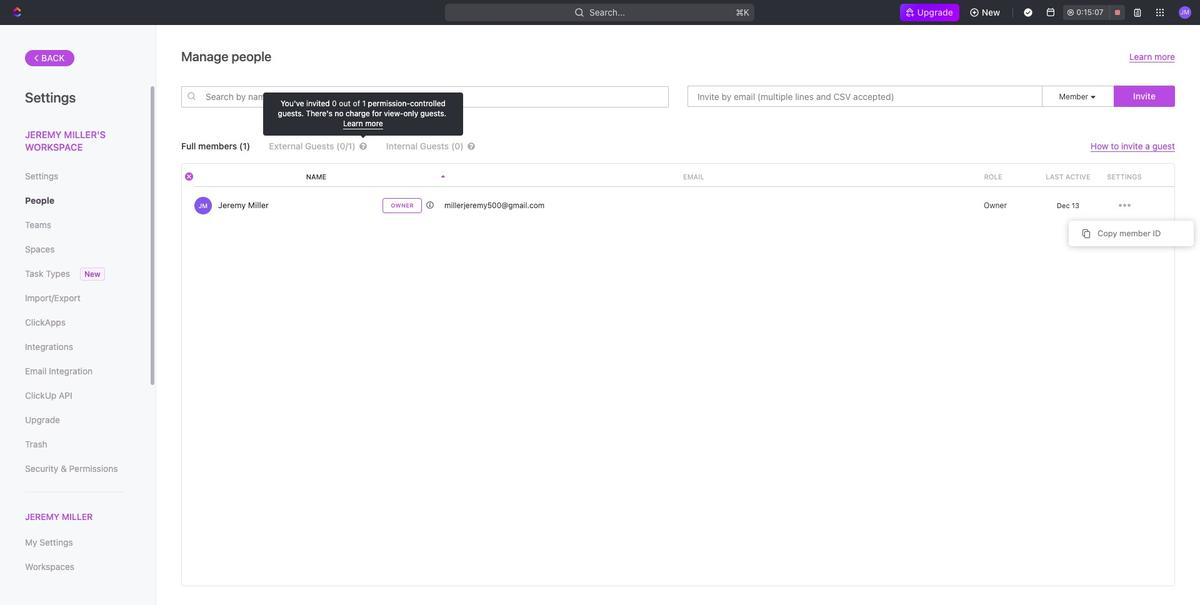 Task type: locate. For each thing, give the bounding box(es) containing it.
guest
[[1153, 141, 1176, 151]]

1 guests. from the left
[[278, 109, 304, 118]]

1 horizontal spatial guests.
[[421, 109, 447, 118]]

learn down charge
[[343, 119, 363, 128]]

miller right jm
[[248, 200, 269, 210]]

learn
[[1130, 51, 1153, 62], [343, 119, 363, 128]]

more down for
[[365, 119, 383, 128]]

task types
[[25, 268, 70, 279]]

miller up "my settings" link at the left of the page
[[62, 512, 93, 522]]

jeremy up my settings
[[25, 512, 59, 522]]

for
[[372, 109, 382, 118]]

1 horizontal spatial upgrade link
[[900, 4, 960, 21]]

0 horizontal spatial learn
[[343, 119, 363, 128]]

upgrade link up trash link
[[25, 410, 124, 431]]

0 vertical spatial new
[[983, 7, 1001, 18]]

back link
[[25, 50, 74, 66]]

of
[[353, 99, 360, 108]]

&
[[61, 463, 67, 474]]

people link
[[25, 190, 124, 211]]

email integration
[[25, 366, 93, 377]]

1 horizontal spatial more
[[1155, 51, 1176, 62]]

workspaces link
[[25, 557, 124, 578]]

email
[[25, 366, 47, 377]]

0 vertical spatial jeremy
[[25, 129, 62, 140]]

jeremy
[[25, 129, 62, 140], [218, 200, 246, 210], [25, 512, 59, 522]]

⌘k
[[737, 7, 750, 18]]

teams link
[[25, 215, 124, 236]]

millerjeremy500@gmail.com
[[445, 200, 545, 210]]

Invite by email (multiple lines and CSV accepted) text field
[[688, 86, 1043, 107]]

guests. down the controlled on the left top
[[421, 109, 447, 118]]

view-
[[384, 109, 404, 118]]

learn more up invite
[[1130, 51, 1176, 62]]

my settings
[[25, 537, 73, 548]]

guests. down you've
[[278, 109, 304, 118]]

guests.
[[278, 109, 304, 118], [421, 109, 447, 118]]

settings up people
[[25, 171, 58, 181]]

security
[[25, 463, 58, 474]]

full members (1)
[[181, 141, 250, 151]]

1 vertical spatial miller
[[62, 512, 93, 522]]

2 vertical spatial settings
[[40, 537, 73, 548]]

spaces link
[[25, 239, 124, 260]]

jeremy right jm
[[218, 200, 246, 210]]

spaces
[[25, 244, 55, 255]]

jeremy up workspace
[[25, 129, 62, 140]]

1 vertical spatial learn more
[[343, 119, 383, 128]]

integrations link
[[25, 337, 124, 358]]

Search by name or email text field
[[181, 86, 669, 107]]

0 vertical spatial upgrade link
[[900, 4, 960, 21]]

jeremy miller up my settings
[[25, 512, 93, 522]]

learn more link
[[343, 119, 383, 129]]

(1)
[[239, 141, 250, 151]]

upgrade down clickup
[[25, 415, 60, 425]]

0 horizontal spatial miller
[[62, 512, 93, 522]]

1 vertical spatial new
[[84, 270, 100, 279]]

import/export
[[25, 293, 80, 303]]

how
[[1091, 141, 1109, 151]]

0 horizontal spatial upgrade
[[25, 415, 60, 425]]

jeremy miller right jm
[[218, 200, 269, 210]]

dec 13
[[1058, 201, 1080, 210]]

new
[[983, 7, 1001, 18], [84, 270, 100, 279]]

0 horizontal spatial guests.
[[278, 109, 304, 118]]

miller
[[248, 200, 269, 210], [62, 512, 93, 522]]

0 horizontal spatial new
[[84, 270, 100, 279]]

1 vertical spatial learn
[[343, 119, 363, 128]]

0 vertical spatial upgrade
[[918, 7, 954, 18]]

1 vertical spatial upgrade
[[25, 415, 60, 425]]

invite
[[1134, 91, 1157, 101]]

new inside settings "element"
[[84, 270, 100, 279]]

0 horizontal spatial learn more
[[343, 119, 383, 128]]

learn up invite
[[1130, 51, 1153, 62]]

integrations
[[25, 342, 73, 352]]

charge
[[346, 109, 370, 118]]

no
[[335, 109, 344, 118]]

0 horizontal spatial jeremy miller
[[25, 512, 93, 522]]

manage people
[[181, 49, 272, 64]]

more up invite
[[1155, 51, 1176, 62]]

upgrade
[[918, 7, 954, 18], [25, 415, 60, 425]]

security & permissions link
[[25, 458, 124, 480]]

upgrade left new "button" on the top right of the page
[[918, 7, 954, 18]]

my settings link
[[25, 532, 124, 554]]

1 horizontal spatial miller
[[248, 200, 269, 210]]

out
[[339, 99, 351, 108]]

clickup api link
[[25, 385, 124, 407]]

there's
[[306, 109, 333, 118]]

name
[[306, 173, 327, 181]]

upgrade link left new "button" on the top right of the page
[[900, 4, 960, 21]]

settings down back link
[[25, 89, 76, 106]]

permission-controlled guests. there's no charge for view-only guests.
[[278, 99, 447, 118]]

1 horizontal spatial new
[[983, 7, 1001, 18]]

dec
[[1058, 201, 1071, 210]]

1
[[362, 99, 366, 108]]

0 vertical spatial learn more
[[1130, 51, 1176, 62]]

0 horizontal spatial more
[[365, 119, 383, 128]]

types
[[46, 268, 70, 279]]

settings right my
[[40, 537, 73, 548]]

1 horizontal spatial learn more
[[1130, 51, 1176, 62]]

a
[[1146, 141, 1151, 151]]

jeremy miller inside settings "element"
[[25, 512, 93, 522]]

task
[[25, 268, 43, 279]]

permission-
[[368, 99, 410, 108]]

0:15:07 button
[[1064, 5, 1126, 20]]

1 vertical spatial jeremy miller
[[25, 512, 93, 522]]

clickup
[[25, 390, 56, 401]]

settings
[[25, 89, 76, 106], [25, 171, 58, 181], [40, 537, 73, 548]]

full
[[181, 141, 196, 151]]

1 vertical spatial more
[[365, 119, 383, 128]]

more
[[1155, 51, 1176, 62], [365, 119, 383, 128]]

1 horizontal spatial learn
[[1130, 51, 1153, 62]]

learn more down charge
[[343, 119, 383, 128]]

upgrade link
[[900, 4, 960, 21], [25, 410, 124, 431]]

0 vertical spatial miller
[[248, 200, 269, 210]]

1 vertical spatial upgrade link
[[25, 410, 124, 431]]

0 vertical spatial jeremy miller
[[218, 200, 269, 210]]

full members (1) button
[[181, 141, 250, 151]]

permissions
[[69, 463, 118, 474]]



Task type: vqa. For each thing, say whether or not it's contained in the screenshot.
Would
no



Task type: describe. For each thing, give the bounding box(es) containing it.
0
[[332, 99, 337, 108]]

email integration link
[[25, 361, 124, 382]]

new inside "button"
[[983, 7, 1001, 18]]

to
[[1112, 141, 1120, 151]]

1 horizontal spatial jeremy miller
[[218, 200, 269, 210]]

0 vertical spatial settings
[[25, 89, 76, 106]]

settings link
[[25, 166, 124, 187]]

0 vertical spatial learn
[[1130, 51, 1153, 62]]

teams
[[25, 220, 51, 230]]

id
[[1154, 228, 1162, 238]]

1 horizontal spatial upgrade
[[918, 7, 954, 18]]

how to invite a guest link
[[1091, 141, 1176, 152]]

workspace
[[25, 141, 83, 152]]

clickup api
[[25, 390, 72, 401]]

1 vertical spatial jeremy
[[218, 200, 246, 210]]

members
[[198, 141, 237, 151]]

my
[[25, 537, 37, 548]]

you've
[[281, 99, 304, 108]]

copy member id
[[1098, 228, 1162, 238]]

miller inside settings "element"
[[62, 512, 93, 522]]

how to invite a guest
[[1091, 141, 1176, 151]]

member
[[1120, 228, 1152, 238]]

invite
[[1122, 141, 1144, 151]]

0 horizontal spatial upgrade link
[[25, 410, 124, 431]]

0 vertical spatial more
[[1155, 51, 1176, 62]]

people
[[232, 49, 272, 64]]

invite button
[[1115, 86, 1176, 107]]

miller's
[[64, 129, 106, 140]]

trash
[[25, 439, 47, 450]]

manage
[[181, 49, 229, 64]]

controlled
[[410, 99, 446, 108]]

13
[[1073, 201, 1080, 210]]

clickapps link
[[25, 312, 124, 333]]

copy member id link
[[1070, 221, 1195, 246]]

api
[[59, 390, 72, 401]]

only
[[404, 109, 419, 118]]

2 guests. from the left
[[421, 109, 447, 118]]

people
[[25, 195, 54, 206]]

0:15:07
[[1077, 8, 1104, 17]]

import/export link
[[25, 288, 124, 309]]

integration
[[49, 366, 93, 377]]

trash link
[[25, 434, 124, 455]]

workspaces
[[25, 562, 74, 572]]

search...
[[590, 7, 626, 18]]

owner
[[391, 202, 414, 209]]

jm
[[199, 202, 208, 209]]

settings element
[[0, 25, 156, 605]]

2 vertical spatial jeremy
[[25, 512, 59, 522]]

you've invited 0 out of 1
[[281, 99, 366, 108]]

jeremy miller's workspace
[[25, 129, 106, 152]]

new button
[[965, 3, 1008, 23]]

jeremy inside the jeremy miller's workspace
[[25, 129, 62, 140]]

security & permissions
[[25, 463, 118, 474]]

back
[[41, 53, 65, 63]]

upgrade inside settings "element"
[[25, 415, 60, 425]]

1 vertical spatial settings
[[25, 171, 58, 181]]

invited
[[306, 99, 330, 108]]

clickapps
[[25, 317, 66, 328]]

copy
[[1098, 228, 1118, 238]]



